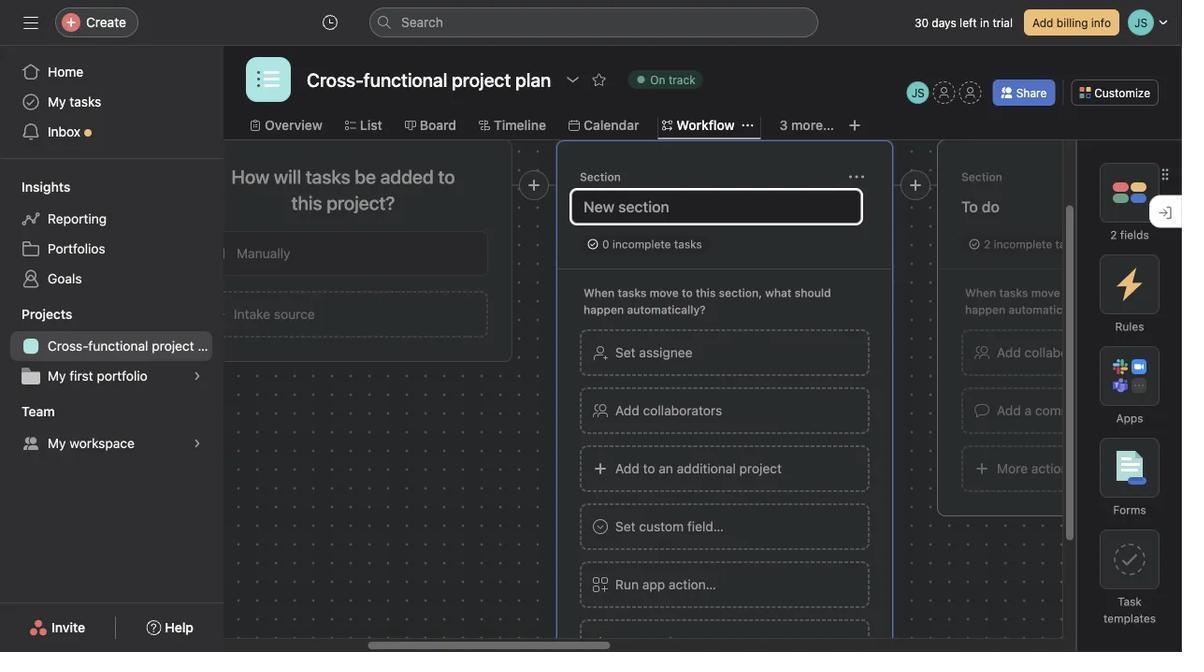 Task type: describe. For each thing, give the bounding box(es) containing it.
2 for 2 incomplete tasks
[[985, 238, 991, 251]]

history image
[[323, 15, 338, 30]]

automatically?
[[628, 303, 706, 316]]

custom
[[640, 519, 685, 534]]

my for my first portfolio
[[48, 368, 66, 384]]

2 fields
[[1111, 228, 1150, 241]]

should
[[795, 286, 832, 299]]

tasks for when tasks move to this section, what should happen automatically?
[[618, 286, 647, 299]]

invite
[[52, 620, 85, 635]]

info
[[1092, 16, 1111, 29]]

to inside button
[[644, 461, 656, 476]]

team
[[22, 404, 55, 419]]

this for collaborators
[[1078, 286, 1098, 299]]

projects
[[22, 306, 72, 322]]

customize button
[[1072, 80, 1159, 106]]

rules
[[1116, 320, 1145, 333]]

add for comment
[[998, 403, 1022, 418]]

set assignee button
[[581, 329, 871, 376]]

a
[[1025, 403, 1033, 418]]

field…
[[688, 519, 725, 534]]

customize
[[1095, 86, 1151, 99]]

templates
[[1104, 612, 1156, 625]]

billing
[[1057, 16, 1089, 29]]

invite button
[[17, 611, 97, 645]]

section, for assignee
[[720, 286, 763, 299]]

app
[[643, 577, 666, 592]]

0 horizontal spatial collaborators
[[644, 403, 723, 418]]

workspace
[[70, 436, 135, 451]]

inbox link
[[10, 117, 212, 147]]

when tasks move to this section, what should happen automatically?
[[584, 286, 832, 316]]

1 vertical spatial add collaborators
[[616, 403, 723, 418]]

projects button
[[0, 305, 72, 324]]

add billing info
[[1033, 16, 1111, 29]]

my first portfolio link
[[10, 361, 212, 391]]

more actions button
[[581, 619, 871, 652]]

action…
[[669, 577, 717, 592]]

incomplete for assignee
[[613, 238, 672, 251]]

board link
[[405, 115, 457, 136]]

add for an
[[616, 461, 640, 476]]

overview
[[265, 117, 323, 133]]

2 for 2 fields
[[1111, 228, 1118, 241]]

1 horizontal spatial add collaborators
[[998, 345, 1105, 360]]

in
[[981, 16, 990, 29]]

run app action…
[[616, 577, 717, 592]]

list
[[360, 117, 382, 133]]

more section actions image
[[850, 169, 865, 184]]

my workspace link
[[10, 429, 212, 458]]

tasks for my tasks
[[70, 94, 101, 109]]

when for set assignee
[[584, 286, 615, 299]]

add a comment button
[[962, 387, 1183, 434]]

task
[[1118, 595, 1142, 608]]

see details, my first portfolio image
[[192, 370, 203, 382]]

my tasks
[[48, 94, 101, 109]]

cross-functional project plan link
[[10, 331, 223, 361]]

additional
[[678, 461, 737, 476]]

run
[[616, 577, 640, 592]]

this for assignee
[[697, 286, 717, 299]]

my tasks link
[[10, 87, 212, 117]]

more actions
[[616, 635, 694, 650]]

my first portfolio
[[48, 368, 148, 384]]

when tasks move to this section, what s
[[966, 286, 1183, 316]]

run app action… button
[[581, 561, 871, 608]]

actions
[[651, 635, 694, 650]]

insights button
[[0, 178, 71, 196]]

calendar
[[584, 117, 639, 133]]

section, for collaborators
[[1101, 286, 1145, 299]]

js
[[912, 86, 925, 99]]

0 horizontal spatial add collaborators button
[[581, 387, 871, 434]]

timeline
[[494, 117, 546, 133]]

move for collaborators
[[1032, 286, 1061, 299]]

my workspace
[[48, 436, 135, 451]]

30
[[915, 16, 929, 29]]

workflow
[[677, 117, 735, 133]]

my for my tasks
[[48, 94, 66, 109]]

home link
[[10, 57, 212, 87]]

tasks down to do button
[[1056, 238, 1084, 251]]

global element
[[0, 46, 224, 158]]

list image
[[257, 68, 280, 91]]

more…
[[792, 117, 834, 133]]

add up the add a comment
[[998, 345, 1022, 360]]

insights
[[22, 179, 71, 195]]

cross-functional project plan
[[48, 338, 223, 354]]

to
[[962, 198, 979, 216]]

timeline link
[[479, 115, 546, 136]]

incomplete for collaborators
[[995, 238, 1053, 251]]

more
[[616, 635, 647, 650]]

forms
[[1114, 503, 1147, 516]]



Task type: locate. For each thing, give the bounding box(es) containing it.
add collaborators button up add to an additional project button
[[581, 387, 871, 434]]

tasks inside when tasks move to this section, what s
[[1000, 286, 1029, 299]]

0 horizontal spatial add collaborators
[[616, 403, 723, 418]]

0 horizontal spatial this
[[697, 286, 717, 299]]

add left billing
[[1033, 16, 1054, 29]]

3 more… button
[[780, 115, 834, 136]]

inbox
[[48, 124, 80, 139]]

goals
[[48, 271, 82, 286]]

1 horizontal spatial add collaborators button
[[962, 329, 1183, 376]]

my
[[48, 94, 66, 109], [48, 368, 66, 384], [48, 436, 66, 451]]

0 horizontal spatial incomplete
[[613, 238, 672, 251]]

insights element
[[0, 170, 224, 298]]

project right additional
[[740, 461, 783, 476]]

1 incomplete from the left
[[613, 238, 672, 251]]

1 horizontal spatial project
[[740, 461, 783, 476]]

tasks down the 2 incomplete tasks
[[1000, 286, 1029, 299]]

0 vertical spatial collaborators
[[1025, 345, 1105, 360]]

0 horizontal spatial section,
[[720, 286, 763, 299]]

None text field
[[302, 63, 556, 96]]

overview link
[[250, 115, 323, 136]]

add for info
[[1033, 16, 1054, 29]]

my inside global element
[[48, 94, 66, 109]]

30 days left in trial
[[915, 16, 1013, 29]]

search list box
[[370, 7, 819, 37]]

this inside 'when tasks move to this section, what should happen automatically?'
[[697, 286, 717, 299]]

portfolio
[[97, 368, 148, 384]]

collaborators
[[1025, 345, 1105, 360], [644, 403, 723, 418]]

add collaborators
[[998, 345, 1105, 360], [616, 403, 723, 418]]

0 horizontal spatial project
[[152, 338, 194, 354]]

add to an additional project
[[616, 461, 783, 476]]

move up automatically?
[[650, 286, 679, 299]]

0 horizontal spatial move
[[650, 286, 679, 299]]

0 vertical spatial my
[[48, 94, 66, 109]]

s
[[1177, 286, 1183, 299]]

add to an additional project button
[[581, 445, 871, 492]]

add collaborators down when tasks move to this section, what s
[[998, 345, 1105, 360]]

what left s in the right of the page
[[1148, 286, 1174, 299]]

2 down "do"
[[985, 238, 991, 251]]

to for set assignee
[[682, 286, 693, 299]]

add billing info button
[[1024, 9, 1120, 36]]

section, up set assignee button
[[720, 286, 763, 299]]

what for set assignee
[[766, 286, 792, 299]]

add to starred image
[[592, 72, 607, 87]]

this inside when tasks move to this section, what s
[[1078, 286, 1098, 299]]

when up happen
[[584, 286, 615, 299]]

what inside 'when tasks move to this section, what should happen automatically?'
[[766, 286, 792, 299]]

2 left fields in the right of the page
[[1111, 228, 1118, 241]]

2 vertical spatial my
[[48, 436, 66, 451]]

to down the 2 incomplete tasks
[[1064, 286, 1075, 299]]

0 vertical spatial set
[[616, 345, 636, 360]]

1 section from the left
[[581, 170, 622, 183]]

add collaborators up an in the bottom of the page
[[616, 403, 723, 418]]

0 horizontal spatial 2
[[985, 238, 991, 251]]

1 horizontal spatial when
[[966, 286, 997, 299]]

search
[[401, 15, 443, 30]]

section down calendar link
[[581, 170, 622, 183]]

0 vertical spatial project
[[152, 338, 194, 354]]

0
[[603, 238, 610, 251]]

this
[[697, 286, 717, 299], [1078, 286, 1098, 299]]

0 incomplete tasks
[[603, 238, 703, 251]]

this up automatically?
[[697, 286, 717, 299]]

3 my from the top
[[48, 436, 66, 451]]

2 horizontal spatial to
[[1064, 286, 1075, 299]]

manually
[[237, 246, 291, 261]]

show options image
[[565, 72, 580, 87]]

0 horizontal spatial to
[[644, 461, 656, 476]]

add
[[1033, 16, 1054, 29], [998, 345, 1022, 360], [616, 403, 640, 418], [998, 403, 1022, 418], [616, 461, 640, 476]]

collaborators down when tasks move to this section, what s
[[1025, 345, 1105, 360]]

when for add collaborators
[[966, 286, 997, 299]]

1 this from the left
[[697, 286, 717, 299]]

2 incomplete tasks
[[985, 238, 1084, 251]]

my inside projects element
[[48, 368, 66, 384]]

1 vertical spatial add collaborators button
[[581, 387, 871, 434]]

share
[[1017, 86, 1047, 99]]

to left an in the bottom of the page
[[644, 461, 656, 476]]

1 move from the left
[[650, 286, 679, 299]]

1 when from the left
[[584, 286, 615, 299]]

2 set from the top
[[616, 519, 636, 534]]

my down the team
[[48, 436, 66, 451]]

0 horizontal spatial when
[[584, 286, 615, 299]]

0 vertical spatial add collaborators button
[[962, 329, 1183, 376]]

to do button
[[962, 190, 1183, 224]]

move for assignee
[[650, 286, 679, 299]]

2 what from the left
[[1148, 286, 1174, 299]]

what left should
[[766, 286, 792, 299]]

section, inside when tasks move to this section, what s
[[1101, 286, 1145, 299]]

my up inbox on the left top of the page
[[48, 94, 66, 109]]

set inside button
[[616, 345, 636, 360]]

see details, my workspace image
[[192, 438, 203, 449]]

to do
[[962, 198, 1000, 216]]

an
[[659, 461, 674, 476]]

what for add collaborators
[[1148, 286, 1174, 299]]

days
[[932, 16, 957, 29]]

functional
[[88, 338, 148, 354]]

section, inside 'when tasks move to this section, what should happen automatically?'
[[720, 286, 763, 299]]

1 horizontal spatial collaborators
[[1025, 345, 1105, 360]]

my for my workspace
[[48, 436, 66, 451]]

2 my from the top
[[48, 368, 66, 384]]

track
[[669, 73, 696, 86]]

tasks for when tasks move to this section, what s
[[1000, 286, 1029, 299]]

2 when from the left
[[966, 286, 997, 299]]

1 horizontal spatial section,
[[1101, 286, 1145, 299]]

tasks
[[70, 94, 101, 109], [675, 238, 703, 251], [1056, 238, 1084, 251], [618, 286, 647, 299], [1000, 286, 1029, 299]]

goals link
[[10, 264, 212, 294]]

0 horizontal spatial what
[[766, 286, 792, 299]]

3 more…
[[780, 117, 834, 133]]

js button
[[907, 81, 930, 104]]

1 section, from the left
[[720, 286, 763, 299]]

share button
[[993, 80, 1056, 106]]

1 horizontal spatial incomplete
[[995, 238, 1053, 251]]

section, up rules
[[1101, 286, 1145, 299]]

add left an in the bottom of the page
[[616, 461, 640, 476]]

what inside when tasks move to this section, what s
[[1148, 286, 1174, 299]]

apps
[[1117, 412, 1144, 425]]

to inside 'when tasks move to this section, what should happen automatically?'
[[682, 286, 693, 299]]

3
[[780, 117, 788, 133]]

cross-
[[48, 338, 88, 354]]

2 this from the left
[[1078, 286, 1098, 299]]

set assignee
[[616, 345, 693, 360]]

my left first
[[48, 368, 66, 384]]

plan
[[198, 338, 223, 354]]

when down the 2 incomplete tasks
[[966, 286, 997, 299]]

move inside when tasks move to this section, what s
[[1032, 286, 1061, 299]]

calendar link
[[569, 115, 639, 136]]

1 horizontal spatial this
[[1078, 286, 1098, 299]]

portfolios link
[[10, 234, 212, 264]]

move down the 2 incomplete tasks
[[1032, 286, 1061, 299]]

what
[[766, 286, 792, 299], [1148, 286, 1174, 299]]

create button
[[55, 7, 138, 37]]

collaborators up add to an additional project
[[644, 403, 723, 418]]

comment
[[1036, 403, 1093, 418]]

2 incomplete from the left
[[995, 238, 1053, 251]]

teams element
[[0, 395, 224, 462]]

trial
[[993, 16, 1013, 29]]

0 horizontal spatial section
[[581, 170, 622, 183]]

1 horizontal spatial to
[[682, 286, 693, 299]]

add tab image
[[848, 118, 862, 133]]

projects element
[[0, 298, 224, 395]]

this down the 2 incomplete tasks
[[1078, 286, 1098, 299]]

add a comment
[[998, 403, 1093, 418]]

to up automatically?
[[682, 286, 693, 299]]

to for add collaborators
[[1064, 286, 1075, 299]]

on track button
[[620, 66, 712, 93]]

1 my from the top
[[48, 94, 66, 109]]

section up to do
[[962, 170, 1003, 183]]

tasks down new section text box
[[675, 238, 703, 251]]

2
[[1111, 228, 1118, 241], [985, 238, 991, 251]]

tasks inside global element
[[70, 94, 101, 109]]

1 horizontal spatial 2
[[1111, 228, 1118, 241]]

set left custom
[[616, 519, 636, 534]]

tasks up happen
[[618, 286, 647, 299]]

set custom field… button
[[581, 503, 871, 550]]

move inside 'when tasks move to this section, what should happen automatically?'
[[650, 286, 679, 299]]

hide sidebar image
[[23, 15, 38, 30]]

board
[[420, 117, 457, 133]]

set inside dropdown button
[[616, 519, 636, 534]]

set for set assignee
[[616, 345, 636, 360]]

on track
[[651, 73, 696, 86]]

workflow link
[[662, 115, 735, 136]]

when
[[584, 286, 615, 299], [966, 286, 997, 299]]

tasks inside 'when tasks move to this section, what should happen automatically?'
[[618, 286, 647, 299]]

help button
[[134, 611, 206, 645]]

team button
[[0, 400, 55, 423]]

1 set from the top
[[616, 345, 636, 360]]

add down set assignee
[[616, 403, 640, 418]]

left
[[960, 16, 977, 29]]

fields
[[1121, 228, 1150, 241]]

0 vertical spatial add collaborators
[[998, 345, 1105, 360]]

tab actions image
[[742, 120, 754, 131]]

reporting link
[[10, 204, 212, 234]]

1 horizontal spatial move
[[1032, 286, 1061, 299]]

help
[[165, 620, 194, 635]]

create
[[86, 15, 126, 30]]

set for set custom field…
[[616, 519, 636, 534]]

1 vertical spatial my
[[48, 368, 66, 384]]

portfolios
[[48, 241, 105, 256]]

New section text field
[[572, 190, 862, 224]]

set left assignee
[[616, 345, 636, 360]]

on
[[651, 73, 666, 86]]

project left plan
[[152, 338, 194, 354]]

list link
[[345, 115, 382, 136]]

add collaborators button down when tasks move to this section, what s
[[962, 329, 1183, 376]]

1 vertical spatial set
[[616, 519, 636, 534]]

1 horizontal spatial section
[[962, 170, 1003, 183]]

when inside 'when tasks move to this section, what should happen automatically?'
[[584, 286, 615, 299]]

first
[[70, 368, 93, 384]]

to inside when tasks move to this section, what s
[[1064, 286, 1075, 299]]

1 horizontal spatial what
[[1148, 286, 1174, 299]]

add inside button
[[1033, 16, 1054, 29]]

tasks down home
[[70, 94, 101, 109]]

section
[[581, 170, 622, 183], [962, 170, 1003, 183]]

do
[[983, 198, 1000, 216]]

add left a
[[998, 403, 1022, 418]]

project inside button
[[740, 461, 783, 476]]

2 move from the left
[[1032, 286, 1061, 299]]

1 vertical spatial project
[[740, 461, 783, 476]]

2 section from the left
[[962, 170, 1003, 183]]

1 what from the left
[[766, 286, 792, 299]]

my inside the teams element
[[48, 436, 66, 451]]

task templates
[[1104, 595, 1156, 625]]

happen
[[584, 303, 625, 316]]

2 section, from the left
[[1101, 286, 1145, 299]]

when inside when tasks move to this section, what s
[[966, 286, 997, 299]]

set custom field…
[[616, 519, 725, 534]]

incomplete right "0" on the right
[[613, 238, 672, 251]]

incomplete down "do"
[[995, 238, 1053, 251]]

1 vertical spatial collaborators
[[644, 403, 723, 418]]

project
[[152, 338, 194, 354], [740, 461, 783, 476]]



Task type: vqa. For each thing, say whether or not it's contained in the screenshot.
the Board link
yes



